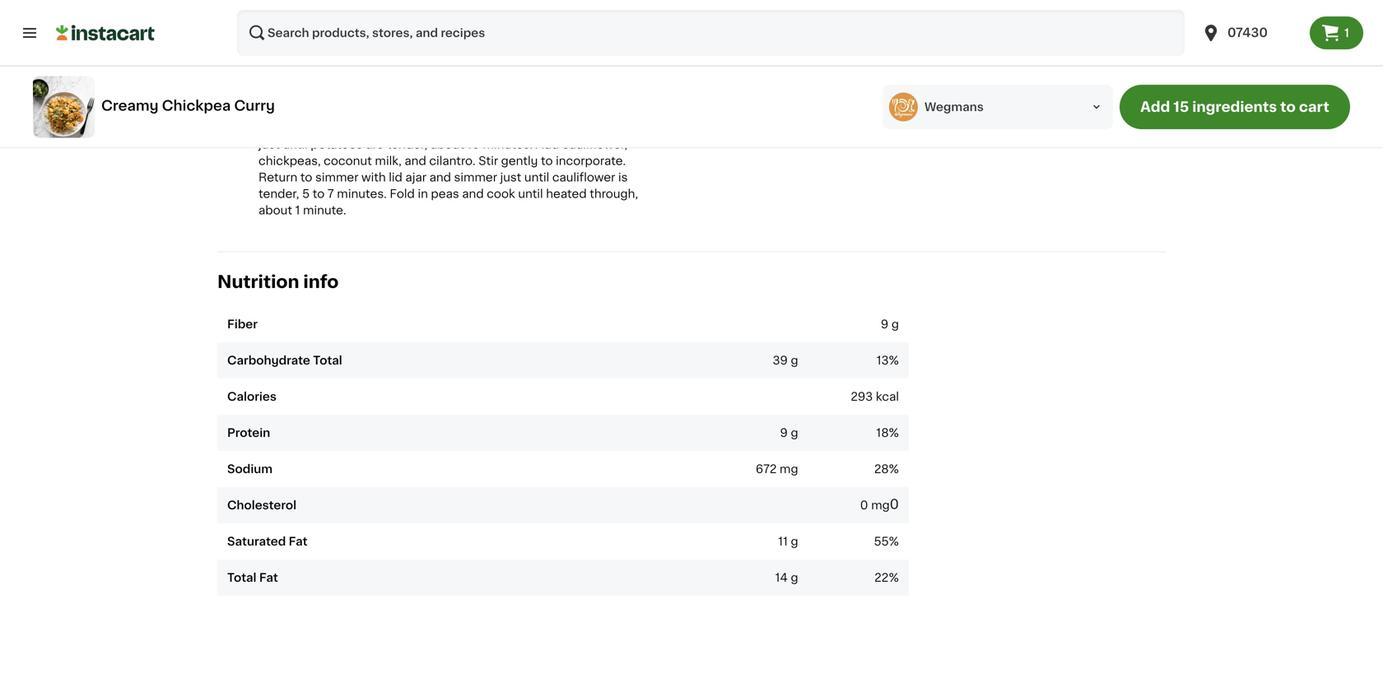 Task type: locate. For each thing, give the bounding box(es) containing it.
9 for fiber
[[881, 319, 889, 330]]

about down the leave
[[431, 139, 464, 150]]

1 vertical spatial potatoes
[[311, 139, 363, 150]]

1 horizontal spatial total
[[313, 355, 342, 367]]

1 horizontal spatial lid
[[460, 122, 474, 134]]

to up minute.
[[313, 188, 325, 200]]

1 horizontal spatial about
[[339, 43, 372, 55]]

0 vertical spatial 5
[[382, 27, 390, 38]]

just down "gently"
[[500, 172, 522, 183]]

g for 18 %
[[791, 428, 799, 439]]

0 inside 0 mg 0
[[861, 500, 869, 512]]

9 g up the 672 mg
[[780, 428, 799, 439]]

ajar up fold
[[406, 172, 427, 183]]

to up the steam at the left top
[[524, 106, 536, 118]]

about down browned, on the left top of the page
[[339, 43, 372, 55]]

2 horizontal spatial a
[[539, 106, 546, 118]]

cook
[[629, 122, 660, 134]]

add down the steam at the left top
[[536, 139, 559, 150]]

a left the heavy
[[368, 10, 375, 22]]

(the
[[259, 76, 285, 88]]

0 horizontal spatial in
[[355, 10, 365, 22]]

just inside melt coconut oil in a heavy 4-quart pot over medium heat. saute onion until lightly browned, 5 to 7 minutes. add ginger and garlic and saute until fragrant, about 30 seconds. add curry powder, pepper flakes, broth, soy sauce (or tamari), maple syrup, and tomato paste and stir. (the paste may not dissolve just yet, it will when it heats through.)
[[424, 76, 445, 88]]

tender, up milk,
[[387, 139, 428, 150]]

0 horizontal spatial with
[[362, 172, 386, 183]]

to
[[392, 27, 404, 38], [1281, 100, 1296, 114], [524, 106, 536, 118], [331, 122, 343, 134], [541, 155, 553, 167], [301, 172, 313, 183], [313, 188, 325, 200]]

ajar
[[477, 122, 498, 134], [406, 172, 427, 183]]

to left cart
[[1281, 100, 1296, 114]]

1 vertical spatial total
[[227, 573, 257, 584]]

% for 28
[[889, 464, 899, 475]]

% down 55 % on the right of the page
[[889, 573, 899, 584]]

add up reduce
[[259, 106, 282, 118]]

to right "gently"
[[541, 155, 553, 167]]

0 horizontal spatial 9 g
[[780, 428, 799, 439]]

g up the 672 mg
[[791, 428, 799, 439]]

fragrant,
[[287, 43, 336, 55]]

minutes.
[[417, 27, 467, 38], [483, 139, 533, 150], [337, 188, 387, 200]]

% up 22 %
[[889, 536, 899, 548]]

steam
[[518, 122, 554, 134]]

5 inside add potatoes and carrot, cover pot, and bring to a boil. immediately reduce heat to a simmer and leave lid ajar so steam can escape. cook just until potatoes are tender, about 10 minutes. add cauliflower, chickpeas, coconut milk, and cilantro. stir gently to incorporate. return to simmer with lid ajar and simmer just until cauliflower is tender, 5 to 7 minutes. fold in peas and cook until heated through, about 1 minute.
[[302, 188, 310, 200]]

07430
[[1228, 27, 1268, 39]]

1 vertical spatial heat
[[302, 122, 328, 134]]

tender, down 'return'
[[259, 188, 299, 200]]

1 vertical spatial 5
[[302, 188, 310, 200]]

1 vertical spatial in
[[418, 188, 428, 200]]

9 up the 672 mg
[[780, 428, 788, 439]]

and up peas
[[430, 172, 451, 183]]

stir
[[479, 155, 498, 167]]

1 vertical spatial mg
[[872, 500, 890, 512]]

ingredients
[[1193, 100, 1278, 114]]

2 horizontal spatial minutes.
[[483, 139, 533, 150]]

7 up minute.
[[328, 188, 334, 200]]

mg for 0 mg 0
[[872, 500, 890, 512]]

heat inside remove from heat and season with salt, if needed. garnish with cilantro.
[[814, 10, 840, 22]]

7
[[407, 27, 414, 38], [328, 188, 334, 200]]

paste down soy
[[288, 76, 320, 88]]

and down medium
[[536, 27, 558, 38]]

22
[[875, 573, 889, 584]]

nutrition
[[217, 274, 299, 291]]

just down maple at the left of page
[[424, 76, 445, 88]]

10
[[467, 139, 480, 150]]

% for 55
[[889, 536, 899, 548]]

0 horizontal spatial 0
[[861, 500, 869, 512]]

until down "gently"
[[525, 172, 550, 183]]

5 up minute.
[[302, 188, 310, 200]]

1 horizontal spatial 1
[[1345, 27, 1350, 39]]

0 horizontal spatial minutes.
[[337, 188, 387, 200]]

in right fold
[[418, 188, 428, 200]]

9 g
[[881, 319, 899, 330], [780, 428, 799, 439]]

are
[[366, 139, 384, 150]]

7 up seconds.
[[407, 27, 414, 38]]

add up syrup,
[[450, 43, 473, 55]]

tomato
[[526, 60, 568, 71]]

and right milk,
[[405, 155, 426, 167]]

ajar left so
[[477, 122, 498, 134]]

add 15 ingredients to cart
[[1141, 100, 1330, 114]]

seconds.
[[394, 43, 447, 55]]

a
[[368, 10, 375, 22], [539, 106, 546, 118], [346, 122, 353, 134]]

1 horizontal spatial it
[[540, 76, 547, 88]]

add left 15
[[1141, 100, 1171, 114]]

1 horizontal spatial a
[[368, 10, 375, 22]]

minutes. down so
[[483, 139, 533, 150]]

% down 18 %
[[889, 464, 899, 475]]

add potatoes and carrot, cover pot, and bring to a boil. immediately reduce heat to a simmer and leave lid ajar so steam can escape. cook just until potatoes are tender, about 10 minutes. add cauliflower, chickpeas, coconut milk, and cilantro. stir gently to incorporate. return to simmer with lid ajar and simmer just until cauliflower is tender, 5 to 7 minutes. fold in peas and cook until heated through, about 1 minute.
[[259, 106, 660, 216]]

1 % from the top
[[889, 355, 899, 367]]

boil.
[[549, 106, 573, 118]]

add
[[470, 27, 493, 38], [450, 43, 473, 55], [1141, 100, 1171, 114], [259, 106, 282, 118], [536, 139, 559, 150]]

coconut inside melt coconut oil in a heavy 4-quart pot over medium heat. saute onion until lightly browned, 5 to 7 minutes. add ginger and garlic and saute until fragrant, about 30 seconds. add curry powder, pepper flakes, broth, soy sauce (or tamari), maple syrup, and tomato paste and stir. (the paste may not dissolve just yet, it will when it heats through.)
[[287, 10, 336, 22]]

through,
[[590, 188, 638, 200]]

0 horizontal spatial 1
[[295, 205, 300, 216]]

1 vertical spatial 1
[[295, 205, 300, 216]]

in right oil
[[355, 10, 365, 22]]

1 horizontal spatial paste
[[571, 60, 604, 71]]

None search field
[[237, 10, 1185, 56]]

0 vertical spatial fat
[[289, 536, 308, 548]]

1 vertical spatial 9
[[780, 428, 788, 439]]

0 vertical spatial minutes.
[[417, 27, 467, 38]]

1 vertical spatial coconut
[[324, 155, 372, 167]]

paste down pepper
[[571, 60, 604, 71]]

0 vertical spatial mg
[[780, 464, 799, 475]]

with right 'garnish'
[[1075, 10, 1099, 22]]

cilantro. down 10
[[429, 155, 476, 167]]

13 %
[[877, 355, 899, 367]]

2 07430 button from the left
[[1202, 10, 1300, 56]]

1 horizontal spatial cilantro.
[[733, 27, 779, 38]]

gently
[[501, 155, 538, 167]]

a down the not
[[346, 122, 353, 134]]

it left will
[[474, 76, 481, 88]]

1 horizontal spatial in
[[418, 188, 428, 200]]

11 g
[[779, 536, 799, 548]]

calories
[[227, 391, 277, 403]]

3 % from the top
[[889, 464, 899, 475]]

heat.
[[564, 10, 593, 22]]

1 inside add potatoes and carrot, cover pot, and bring to a boil. immediately reduce heat to a simmer and leave lid ajar so steam can escape. cook just until potatoes are tender, about 10 minutes. add cauliflower, chickpeas, coconut milk, and cilantro. stir gently to incorporate. return to simmer with lid ajar and simmer just until cauliflower is tender, 5 to 7 minutes. fold in peas and cook until heated through, about 1 minute.
[[295, 205, 300, 216]]

0 horizontal spatial 5
[[302, 188, 310, 200]]

1 vertical spatial lid
[[389, 172, 403, 183]]

yet,
[[448, 76, 471, 88]]

simmer down stir
[[454, 172, 497, 183]]

saute
[[620, 27, 652, 38]]

add 15 ingredients to cart button
[[1120, 85, 1351, 129]]

0 vertical spatial about
[[339, 43, 372, 55]]

mg inside 0 mg 0
[[872, 500, 890, 512]]

0 horizontal spatial fat
[[259, 573, 278, 584]]

until up chickpeas,
[[283, 139, 308, 150]]

5 inside melt coconut oil in a heavy 4-quart pot over medium heat. saute onion until lightly browned, 5 to 7 minutes. add ginger and garlic and saute until fragrant, about 30 seconds. add curry powder, pepper flakes, broth, soy sauce (or tamari), maple syrup, and tomato paste and stir. (the paste may not dissolve just yet, it will when it heats through.)
[[382, 27, 390, 38]]

18 %
[[877, 428, 899, 439]]

1 horizontal spatial heat
[[814, 10, 840, 22]]

0 vertical spatial 9 g
[[881, 319, 899, 330]]

1 vertical spatial minutes.
[[483, 139, 533, 150]]

4 % from the top
[[889, 536, 899, 548]]

% up the kcal
[[889, 355, 899, 367]]

0 vertical spatial coconut
[[287, 10, 336, 22]]

2 horizontal spatial with
[[1075, 10, 1099, 22]]

0 horizontal spatial just
[[259, 139, 280, 150]]

through.)
[[586, 76, 639, 88]]

cilantro. down the remove
[[733, 27, 779, 38]]

0 horizontal spatial ajar
[[406, 172, 427, 183]]

0 horizontal spatial total
[[227, 573, 257, 584]]

1 vertical spatial about
[[431, 139, 464, 150]]

fat down saturated fat
[[259, 573, 278, 584]]

total right 'carbohydrate'
[[313, 355, 342, 367]]

0 horizontal spatial mg
[[780, 464, 799, 475]]

% for 13
[[889, 355, 899, 367]]

2 vertical spatial minutes.
[[337, 188, 387, 200]]

just down reduce
[[259, 139, 280, 150]]

2
[[227, 111, 234, 122]]

curry
[[476, 43, 506, 55]]

fat right the saturated
[[289, 536, 308, 548]]

1 horizontal spatial 9 g
[[881, 319, 899, 330]]

55
[[874, 536, 889, 548]]

7 inside add potatoes and carrot, cover pot, and bring to a boil. immediately reduce heat to a simmer and leave lid ajar so steam can escape. cook just until potatoes are tender, about 10 minutes. add cauliflower, chickpeas, coconut milk, and cilantro. stir gently to incorporate. return to simmer with lid ajar and simmer just until cauliflower is tender, 5 to 7 minutes. fold in peas and cook until heated through, about 1 minute.
[[328, 188, 334, 200]]

cilantro.
[[733, 27, 779, 38], [429, 155, 476, 167]]

until up broth,
[[259, 43, 284, 55]]

0 vertical spatial total
[[313, 355, 342, 367]]

coconut up lightly
[[287, 10, 336, 22]]

about down 'return'
[[259, 205, 292, 216]]

1 horizontal spatial mg
[[872, 500, 890, 512]]

when
[[506, 76, 537, 88]]

2 vertical spatial about
[[259, 205, 292, 216]]

1 vertical spatial paste
[[288, 76, 320, 88]]

heat right reduce
[[302, 122, 328, 134]]

g for 13 %
[[791, 355, 799, 367]]

2 vertical spatial a
[[346, 122, 353, 134]]

2 horizontal spatial just
[[500, 172, 522, 183]]

293 kcal
[[851, 391, 899, 403]]

cook
[[487, 188, 515, 200]]

0 horizontal spatial about
[[259, 205, 292, 216]]

fat for total fat
[[259, 573, 278, 584]]

0 vertical spatial heat
[[814, 10, 840, 22]]

1
[[1345, 27, 1350, 39], [295, 205, 300, 216]]

% down the kcal
[[889, 428, 899, 439]]

lid up 10
[[460, 122, 474, 134]]

chickpeas,
[[259, 155, 321, 167]]

quart
[[429, 10, 460, 22]]

heats
[[550, 76, 583, 88]]

9 up 13
[[881, 319, 889, 330]]

a inside melt coconut oil in a heavy 4-quart pot over medium heat. saute onion until lightly browned, 5 to 7 minutes. add ginger and garlic and saute until fragrant, about 30 seconds. add curry powder, pepper flakes, broth, soy sauce (or tamari), maple syrup, and tomato paste and stir. (the paste may not dissolve just yet, it will when it heats through.)
[[368, 10, 375, 22]]

2 horizontal spatial about
[[431, 139, 464, 150]]

it
[[474, 76, 481, 88], [540, 76, 547, 88]]

simmer up are
[[356, 122, 399, 134]]

so
[[501, 122, 515, 134]]

9 g up 13 %
[[881, 319, 899, 330]]

with left salt,
[[912, 10, 936, 22]]

with
[[912, 10, 936, 22], [1075, 10, 1099, 22], [362, 172, 386, 183]]

and down cover
[[402, 122, 424, 134]]

1 vertical spatial fat
[[259, 573, 278, 584]]

in inside add potatoes and carrot, cover pot, and bring to a boil. immediately reduce heat to a simmer and leave lid ajar so steam can escape. cook just until potatoes are tender, about 10 minutes. add cauliflower, chickpeas, coconut milk, and cilantro. stir gently to incorporate. return to simmer with lid ajar and simmer just until cauliflower is tender, 5 to 7 minutes. fold in peas and cook until heated through, about 1 minute.
[[418, 188, 428, 200]]

1 horizontal spatial 9
[[881, 319, 889, 330]]

0 vertical spatial 9
[[881, 319, 889, 330]]

with down milk,
[[362, 172, 386, 183]]

1 vertical spatial tender,
[[259, 188, 299, 200]]

may
[[323, 76, 349, 88]]

it down tomato
[[540, 76, 547, 88]]

mg for 672 mg
[[780, 464, 799, 475]]

pot,
[[441, 106, 464, 118]]

1 vertical spatial 7
[[328, 188, 334, 200]]

escape.
[[581, 122, 626, 134]]

1 horizontal spatial 7
[[407, 27, 414, 38]]

g
[[892, 319, 899, 330], [791, 355, 799, 367], [791, 428, 799, 439], [791, 536, 799, 548], [791, 573, 799, 584]]

carrot,
[[365, 106, 403, 118]]

mg right 672 in the right bottom of the page
[[780, 464, 799, 475]]

g right 11
[[791, 536, 799, 548]]

0 horizontal spatial 9
[[780, 428, 788, 439]]

with inside add potatoes and carrot, cover pot, and bring to a boil. immediately reduce heat to a simmer and leave lid ajar so steam can escape. cook just until potatoes are tender, about 10 minutes. add cauliflower, chickpeas, coconut milk, and cilantro. stir gently to incorporate. return to simmer with lid ajar and simmer just until cauliflower is tender, 5 to 7 minutes. fold in peas and cook until heated through, about 1 minute.
[[362, 172, 386, 183]]

reduce
[[259, 122, 299, 134]]

1 vertical spatial cilantro.
[[429, 155, 476, 167]]

to down the heavy
[[392, 27, 404, 38]]

lid up fold
[[389, 172, 403, 183]]

0 vertical spatial paste
[[571, 60, 604, 71]]

0 horizontal spatial 7
[[328, 188, 334, 200]]

1 horizontal spatial just
[[424, 76, 445, 88]]

in
[[355, 10, 365, 22], [418, 188, 428, 200]]

0 vertical spatial potatoes
[[285, 106, 337, 118]]

11
[[779, 536, 788, 548]]

5 % from the top
[[889, 573, 899, 584]]

potatoes up reduce
[[285, 106, 337, 118]]

minutes. left fold
[[337, 188, 387, 200]]

1 vertical spatial ajar
[[406, 172, 427, 183]]

2 vertical spatial just
[[500, 172, 522, 183]]

9
[[881, 319, 889, 330], [780, 428, 788, 439]]

0 vertical spatial tender,
[[387, 139, 428, 150]]

minutes. down quart
[[417, 27, 467, 38]]

1 vertical spatial 9 g
[[780, 428, 799, 439]]

5
[[382, 27, 390, 38], [302, 188, 310, 200]]

2 % from the top
[[889, 428, 899, 439]]

0 vertical spatial just
[[424, 76, 445, 88]]

lid
[[460, 122, 474, 134], [389, 172, 403, 183]]

ginger
[[496, 27, 533, 38]]

0 horizontal spatial it
[[474, 76, 481, 88]]

0 vertical spatial in
[[355, 10, 365, 22]]

heavy
[[378, 10, 413, 22]]

minute.
[[303, 205, 346, 216]]

0 vertical spatial 7
[[407, 27, 414, 38]]

g right 39
[[791, 355, 799, 367]]

0 horizontal spatial heat
[[302, 122, 328, 134]]

total down the saturated
[[227, 573, 257, 584]]

g right 14
[[791, 573, 799, 584]]

0 vertical spatial lid
[[460, 122, 474, 134]]

peas
[[431, 188, 459, 200]]

1 horizontal spatial ajar
[[477, 122, 498, 134]]

mg up the 55 on the right of the page
[[872, 500, 890, 512]]

heat right from
[[814, 10, 840, 22]]

0 vertical spatial cilantro.
[[733, 27, 779, 38]]

heat inside add potatoes and carrot, cover pot, and bring to a boil. immediately reduce heat to a simmer and leave lid ajar so steam can escape. cook just until potatoes are tender, about 10 minutes. add cauliflower, chickpeas, coconut milk, and cilantro. stir gently to incorporate. return to simmer with lid ajar and simmer just until cauliflower is tender, 5 to 7 minutes. fold in peas and cook until heated through, about 1 minute.
[[302, 122, 328, 134]]

to down may
[[331, 122, 343, 134]]

0 vertical spatial 1
[[1345, 27, 1350, 39]]

coconut
[[287, 10, 336, 22], [324, 155, 372, 167]]

0 vertical spatial a
[[368, 10, 375, 22]]

saturated
[[227, 536, 286, 548]]

sauce
[[320, 60, 355, 71]]

pepper
[[558, 43, 600, 55]]

and down the not
[[340, 106, 362, 118]]

5 up 30
[[382, 27, 390, 38]]

1 vertical spatial a
[[539, 106, 546, 118]]

1 horizontal spatial 5
[[382, 27, 390, 38]]

1 horizontal spatial minutes.
[[417, 27, 467, 38]]

is
[[619, 172, 628, 183]]

and down flakes,
[[607, 60, 628, 71]]

until right cook
[[518, 188, 543, 200]]

and left season
[[843, 10, 864, 22]]

1 horizontal spatial fat
[[289, 536, 308, 548]]

minutes. inside melt coconut oil in a heavy 4-quart pot over medium heat. saute onion until lightly browned, 5 to 7 minutes. add ginger and garlic and saute until fragrant, about 30 seconds. add curry powder, pepper flakes, broth, soy sauce (or tamari), maple syrup, and tomato paste and stir. (the paste may not dissolve just yet, it will when it heats through.)
[[417, 27, 467, 38]]

simmer
[[356, 122, 399, 134], [315, 172, 359, 183], [454, 172, 497, 183]]

coconut down are
[[324, 155, 372, 167]]

0 horizontal spatial cilantro.
[[429, 155, 476, 167]]

a up the steam at the left top
[[539, 106, 546, 118]]

potatoes left are
[[311, 139, 363, 150]]



Task type: describe. For each thing, give the bounding box(es) containing it.
until down melt
[[259, 27, 284, 38]]

1 horizontal spatial with
[[912, 10, 936, 22]]

13
[[877, 355, 889, 367]]

1 it from the left
[[474, 76, 481, 88]]

carbohydrate total
[[227, 355, 342, 367]]

will
[[484, 76, 503, 88]]

nutrition info
[[217, 274, 339, 291]]

and down saute
[[595, 27, 617, 38]]

add down pot
[[470, 27, 493, 38]]

creamy
[[101, 99, 159, 113]]

0 mg 0
[[861, 498, 899, 512]]

instacart logo image
[[56, 23, 155, 43]]

over
[[485, 10, 511, 22]]

cholesterol
[[227, 500, 297, 512]]

from
[[784, 10, 811, 22]]

in inside melt coconut oil in a heavy 4-quart pot over medium heat. saute onion until lightly browned, 5 to 7 minutes. add ginger and garlic and saute until fragrant, about 30 seconds. add curry powder, pepper flakes, broth, soy sauce (or tamari), maple syrup, and tomato paste and stir. (the paste may not dissolve just yet, it will when it heats through.)
[[355, 10, 365, 22]]

0 horizontal spatial a
[[346, 122, 353, 134]]

onion
[[632, 10, 665, 22]]

saturated fat
[[227, 536, 308, 548]]

9 g for fiber
[[881, 319, 899, 330]]

Search field
[[237, 10, 1185, 56]]

and right pot,
[[467, 106, 488, 118]]

1 inside button
[[1345, 27, 1350, 39]]

chickpea
[[162, 99, 231, 113]]

1 horizontal spatial 0
[[890, 498, 899, 512]]

to down chickpeas,
[[301, 172, 313, 183]]

7 inside melt coconut oil in a heavy 4-quart pot over medium heat. saute onion until lightly browned, 5 to 7 minutes. add ginger and garlic and saute until fragrant, about 30 seconds. add curry powder, pepper flakes, broth, soy sauce (or tamari), maple syrup, and tomato paste and stir. (the paste may not dissolve just yet, it will when it heats through.)
[[407, 27, 414, 38]]

0 horizontal spatial tender,
[[259, 188, 299, 200]]

immediately
[[576, 106, 648, 118]]

cilantro. inside remove from heat and season with salt, if needed. garnish with cilantro.
[[733, 27, 779, 38]]

1 07430 button from the left
[[1192, 10, 1310, 56]]

0 vertical spatial ajar
[[477, 122, 498, 134]]

oil
[[339, 10, 352, 22]]

(or
[[358, 60, 374, 71]]

maple
[[424, 60, 460, 71]]

remove
[[733, 10, 781, 22]]

bring
[[491, 106, 521, 118]]

wegmans image
[[889, 93, 918, 121]]

info
[[303, 274, 339, 291]]

cauliflower,
[[562, 139, 628, 150]]

wegmans
[[925, 101, 984, 113]]

tamari),
[[377, 60, 421, 71]]

9 for protein
[[780, 428, 788, 439]]

remove from heat and season with salt, if needed. garnish with cilantro.
[[733, 10, 1099, 38]]

% for 18
[[889, 428, 899, 439]]

9 g for protein
[[780, 428, 799, 439]]

soy
[[296, 60, 317, 71]]

cilantro. inside add potatoes and carrot, cover pot, and bring to a boil. immediately reduce heat to a simmer and leave lid ajar so steam can escape. cook just until potatoes are tender, about 10 minutes. add cauliflower, chickpeas, coconut milk, and cilantro. stir gently to incorporate. return to simmer with lid ajar and simmer just until cauliflower is tender, 5 to 7 minutes. fold in peas and cook until heated through, about 1 minute.
[[429, 155, 476, 167]]

add inside button
[[1141, 100, 1171, 114]]

curry
[[234, 99, 275, 113]]

g up 13 %
[[892, 319, 899, 330]]

14 g
[[776, 573, 799, 584]]

simmer up minute.
[[315, 172, 359, 183]]

672 mg
[[756, 464, 799, 475]]

and up when
[[501, 60, 523, 71]]

cover
[[405, 106, 438, 118]]

leave
[[427, 122, 457, 134]]

syrup,
[[463, 60, 499, 71]]

melt
[[259, 10, 285, 22]]

% for 22
[[889, 573, 899, 584]]

browned,
[[325, 27, 379, 38]]

28
[[875, 464, 889, 475]]

not
[[351, 76, 371, 88]]

fat for saturated fat
[[289, 536, 308, 548]]

garnish
[[1027, 10, 1072, 22]]

0 horizontal spatial lid
[[389, 172, 403, 183]]

g for 22 %
[[791, 573, 799, 584]]

4-
[[416, 10, 429, 22]]

powder,
[[509, 43, 555, 55]]

can
[[557, 122, 578, 134]]

fiber
[[227, 319, 258, 330]]

28 %
[[875, 464, 899, 475]]

lightly
[[287, 27, 322, 38]]

39 g
[[773, 355, 799, 367]]

cart
[[1300, 100, 1330, 114]]

broth,
[[259, 60, 293, 71]]

18
[[877, 428, 889, 439]]

2 it from the left
[[540, 76, 547, 88]]

293
[[851, 391, 873, 403]]

milk,
[[375, 155, 402, 167]]

1 horizontal spatial tender,
[[387, 139, 428, 150]]

medium
[[514, 10, 561, 22]]

pot
[[463, 10, 482, 22]]

22 %
[[875, 573, 899, 584]]

1 vertical spatial just
[[259, 139, 280, 150]]

about inside melt coconut oil in a heavy 4-quart pot over medium heat. saute onion until lightly browned, 5 to 7 minutes. add ginger and garlic and saute until fragrant, about 30 seconds. add curry powder, pepper flakes, broth, soy sauce (or tamari), maple syrup, and tomato paste and stir. (the paste may not dissolve just yet, it will when it heats through.)
[[339, 43, 372, 55]]

g for 55 %
[[791, 536, 799, 548]]

return
[[259, 172, 298, 183]]

garlic
[[561, 27, 592, 38]]

season
[[867, 10, 909, 22]]

stir.
[[631, 60, 652, 71]]

dissolve
[[374, 76, 421, 88]]

if
[[966, 10, 974, 22]]

creamy chickpea curry
[[101, 99, 275, 113]]

15
[[1174, 100, 1190, 114]]

flakes,
[[603, 43, 641, 55]]

0 horizontal spatial paste
[[288, 76, 320, 88]]

to inside melt coconut oil in a heavy 4-quart pot over medium heat. saute onion until lightly browned, 5 to 7 minutes. add ginger and garlic and saute until fragrant, about 30 seconds. add curry powder, pepper flakes, broth, soy sauce (or tamari), maple syrup, and tomato paste and stir. (the paste may not dissolve just yet, it will when it heats through.)
[[392, 27, 404, 38]]

14
[[776, 573, 788, 584]]

coconut inside add potatoes and carrot, cover pot, and bring to a boil. immediately reduce heat to a simmer and leave lid ajar so steam can escape. cook just until potatoes are tender, about 10 minutes. add cauliflower, chickpeas, coconut milk, and cilantro. stir gently to incorporate. return to simmer with lid ajar and simmer just until cauliflower is tender, 5 to 7 minutes. fold in peas and cook until heated through, about 1 minute.
[[324, 155, 372, 167]]

protein
[[227, 428, 270, 439]]

wegmans button
[[883, 85, 1114, 129]]

39
[[773, 355, 788, 367]]

and inside remove from heat and season with salt, if needed. garnish with cilantro.
[[843, 10, 864, 22]]

heated
[[546, 188, 587, 200]]

to inside button
[[1281, 100, 1296, 114]]

and right peas
[[462, 188, 484, 200]]



Task type: vqa. For each thing, say whether or not it's contained in the screenshot.
heats
yes



